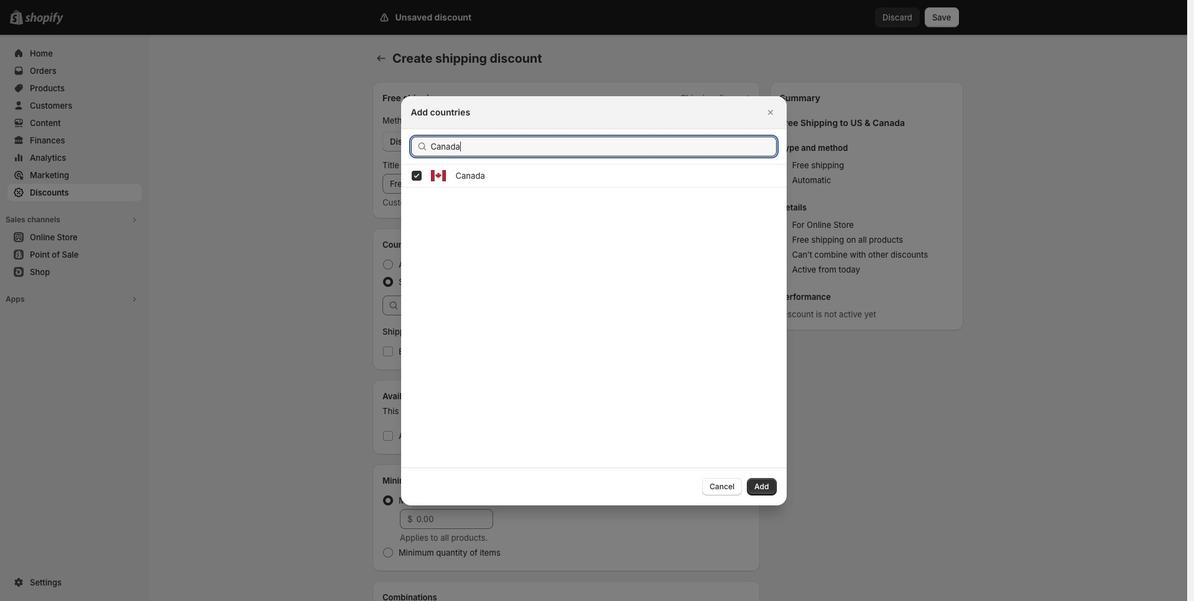 Task type: locate. For each thing, give the bounding box(es) containing it.
shopify image
[[25, 12, 63, 25]]

dialog
[[0, 96, 1187, 506]]



Task type: vqa. For each thing, say whether or not it's contained in the screenshot.
Search countries text box
yes



Task type: describe. For each thing, give the bounding box(es) containing it.
Search countries text field
[[431, 137, 776, 156]]



